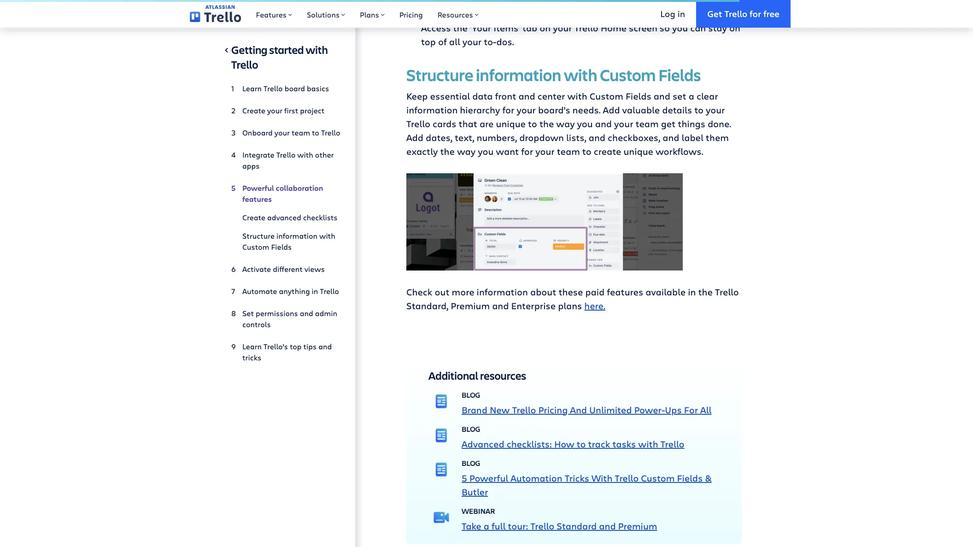 Task type: locate. For each thing, give the bounding box(es) containing it.
blog inside "blog advanced checklists: how to track tasks with trello"
[[462, 424, 481, 434]]

set
[[242, 308, 254, 318]]

add
[[603, 104, 620, 116], [407, 131, 424, 144]]

of
[[438, 35, 447, 48]]

first
[[284, 106, 298, 115]]

2 learn from the top
[[242, 342, 262, 351]]

blog up brand
[[462, 390, 481, 400]]

ups
[[665, 404, 682, 416]]

blog up 5
[[462, 458, 481, 468]]

trello inside get trello for free link
[[725, 8, 748, 19]]

create up onboard
[[242, 106, 265, 115]]

in inside your checklist will then appear in your calendar view (views is available with trello premium) so you can get more clarity on what lies ahead. access the 'your items' tab on your trello home screen so you can stay on top of all your to-dos.
[[558, 0, 566, 6]]

top
[[421, 35, 436, 48], [290, 342, 302, 351]]

0 vertical spatial premium
[[451, 300, 490, 312]]

1 horizontal spatial more
[[579, 8, 602, 20]]

information inside structure information with custom fields
[[277, 231, 318, 241]]

0 horizontal spatial features
[[242, 194, 272, 204]]

brand
[[462, 404, 488, 416]]

0 vertical spatial blog
[[462, 390, 481, 400]]

features inside the powerful collaboration features
[[242, 194, 272, 204]]

track
[[588, 438, 611, 450]]

activate
[[242, 264, 271, 274]]

3 blog from the top
[[462, 458, 481, 468]]

0 horizontal spatial can
[[545, 8, 560, 20]]

0 vertical spatial add
[[603, 104, 620, 116]]

1 learn from the top
[[242, 83, 262, 93]]

and right standard
[[599, 520, 616, 532]]

0 vertical spatial learn
[[242, 83, 262, 93]]

1 horizontal spatial get
[[661, 117, 676, 130]]

0 vertical spatial top
[[421, 35, 436, 48]]

features up advanced
[[242, 194, 272, 204]]

lists,
[[567, 131, 587, 144]]

create left advanced
[[242, 213, 265, 222]]

to down project at the top of page
[[312, 128, 319, 137]]

and left admin
[[300, 308, 313, 318]]

unique down checkboxes,
[[624, 145, 654, 158]]

to right how
[[577, 438, 586, 450]]

1 vertical spatial so
[[660, 22, 670, 34]]

blog 5 powerful automation tricks with trello custom fields & butler
[[462, 458, 712, 498]]

with inside your checklist will then appear in your calendar view (views is available with trello premium) so you can get more clarity on what lies ahead. access the 'your items' tab on your trello home screen so you can stay on top of all your to-dos.
[[421, 8, 441, 20]]

plans
[[360, 10, 379, 19]]

0 vertical spatial pricing
[[400, 10, 423, 19]]

new
[[490, 404, 510, 416]]

0 horizontal spatial a
[[484, 520, 490, 532]]

0 vertical spatial features
[[242, 194, 272, 204]]

0 vertical spatial more
[[579, 8, 602, 20]]

0 horizontal spatial add
[[407, 131, 424, 144]]

and left enterprise
[[492, 300, 509, 312]]

features button
[[249, 0, 300, 28]]

essential
[[430, 90, 470, 102]]

5
[[462, 472, 467, 484]]

2 horizontal spatial for
[[750, 8, 762, 19]]

your up done.
[[706, 104, 725, 116]]

2 create from the top
[[242, 213, 265, 222]]

can down "ahead." in the top of the page
[[691, 22, 706, 34]]

1 horizontal spatial for
[[522, 145, 533, 158]]

so down log
[[660, 22, 670, 34]]

and
[[570, 404, 587, 416]]

additional
[[429, 368, 479, 383]]

team down the valuable
[[636, 117, 659, 130]]

dates,
[[426, 131, 453, 144]]

1 vertical spatial for
[[503, 104, 515, 116]]

for down "front"
[[503, 104, 515, 116]]

0 vertical spatial available
[[695, 0, 735, 6]]

way down text,
[[457, 145, 476, 158]]

automate anything in trello
[[242, 286, 339, 296]]

premium inside webinar take a full tour: trello standard and premium
[[619, 520, 658, 532]]

atlassian trello image
[[190, 5, 241, 22]]

learn inside the 'learn trello board basics' link
[[242, 83, 262, 93]]

blog advanced checklists: how to track tasks with trello
[[462, 424, 685, 450]]

are
[[480, 117, 494, 130]]

information down the create advanced checklists
[[277, 231, 318, 241]]

powerful inside blog 5 powerful automation tricks with trello custom fields & butler
[[470, 472, 509, 484]]

ahead.
[[690, 8, 719, 20]]

powerful collaboration features
[[242, 183, 323, 204]]

enterprise
[[511, 300, 556, 312]]

team down lists, on the right top
[[557, 145, 580, 158]]

structure inside structure information with custom fields
[[242, 231, 275, 241]]

information up "front"
[[476, 64, 562, 86]]

screen
[[629, 22, 658, 34]]

1 horizontal spatial features
[[607, 286, 644, 298]]

can down appear
[[545, 8, 560, 20]]

0 vertical spatial structure
[[407, 64, 474, 86]]

create
[[242, 106, 265, 115], [242, 213, 265, 222]]

1 vertical spatial top
[[290, 342, 302, 351]]

1 horizontal spatial way
[[557, 117, 575, 130]]

project
[[300, 106, 325, 115]]

1 vertical spatial more
[[452, 286, 475, 298]]

1 horizontal spatial can
[[691, 22, 706, 34]]

0 horizontal spatial premium
[[451, 300, 490, 312]]

tab
[[523, 22, 538, 34]]

learn
[[242, 83, 262, 93], [242, 342, 262, 351]]

2 blog from the top
[[462, 424, 481, 434]]

to up things
[[695, 104, 704, 116]]

learn up tricks
[[242, 342, 262, 351]]

that
[[459, 117, 478, 130]]

1 vertical spatial structure
[[242, 231, 275, 241]]

2 horizontal spatial on
[[730, 22, 741, 34]]

blog down brand
[[462, 424, 481, 434]]

learn trello's top tips and tricks link
[[231, 337, 341, 367]]

pricing left and
[[539, 404, 568, 416]]

0 horizontal spatial powerful
[[242, 183, 274, 193]]

structure inside structure information with custom fields keep essential data front and center with custom fields and set a clear information hierarchy for your board's needs. add valuable details to your trello cards that are unique to the way you and your team get things done. add dates, text, numbers, dropdown lists, and checkboxes, and label them exactly the way you want for your team to create unique workflows.
[[407, 64, 474, 86]]

you down lies on the right
[[673, 22, 688, 34]]

2 vertical spatial blog
[[462, 458, 481, 468]]

out
[[435, 286, 450, 298]]

fields up activate different views
[[271, 242, 292, 252]]

admin
[[315, 308, 337, 318]]

trello inside blog 5 powerful automation tricks with trello custom fields & butler
[[615, 472, 639, 484]]

exactly
[[407, 145, 438, 158]]

and inside check out more information about these paid features available in the trello standard, premium and enterprise plans
[[492, 300, 509, 312]]

add right the 'needs.'
[[603, 104, 620, 116]]

for left free
[[750, 8, 762, 19]]

0 horizontal spatial get
[[563, 8, 577, 20]]

your checklist will then appear in your calendar view (views is available with trello premium) so you can get more clarity on what lies ahead. access the 'your items' tab on your trello home screen so you can stay on top of all your to-dos.
[[421, 0, 741, 48]]

blog for 5
[[462, 458, 481, 468]]

0 vertical spatial so
[[514, 8, 524, 20]]

your down dropdown
[[536, 145, 555, 158]]

blog inside blog brand new trello pricing and unlimited power-ups for all
[[462, 390, 481, 400]]

1 vertical spatial learn
[[242, 342, 262, 351]]

to-
[[484, 35, 497, 48]]

1 horizontal spatial premium
[[619, 520, 658, 532]]

blog inside blog 5 powerful automation tricks with trello custom fields & butler
[[462, 458, 481, 468]]

on right tab
[[540, 22, 551, 34]]

trello inside webinar take a full tour: trello standard and premium
[[531, 520, 555, 532]]

trello inside the 'learn trello board basics' link
[[264, 83, 283, 93]]

and left set
[[654, 90, 671, 102]]

your
[[568, 0, 587, 6], [553, 22, 572, 34], [463, 35, 482, 48], [517, 104, 536, 116], [706, 104, 725, 116], [267, 106, 283, 115], [615, 117, 634, 130], [275, 128, 290, 137], [536, 145, 555, 158]]

information
[[476, 64, 562, 86], [407, 104, 458, 116], [277, 231, 318, 241], [477, 286, 528, 298]]

here.
[[585, 300, 606, 312]]

get
[[563, 8, 577, 20], [661, 117, 676, 130]]

structure for structure information with custom fields keep essential data front and center with custom fields and set a clear information hierarchy for your board's needs. add valuable details to your trello cards that are unique to the way you and your team get things done. add dates, text, numbers, dropdown lists, and checkboxes, and label them exactly the way you want for your team to create unique workflows.
[[407, 64, 474, 86]]

top left of
[[421, 35, 436, 48]]

more
[[579, 8, 602, 20], [452, 286, 475, 298]]

features right paid
[[607, 286, 644, 298]]

1 vertical spatial pricing
[[539, 404, 568, 416]]

clear
[[697, 90, 719, 102]]

dos.
[[497, 35, 514, 48]]

1 vertical spatial get
[[661, 117, 676, 130]]

0 horizontal spatial more
[[452, 286, 475, 298]]

create for create your first project
[[242, 106, 265, 115]]

1 vertical spatial available
[[646, 286, 686, 298]]

center
[[538, 90, 565, 102]]

unique up numbers,
[[496, 117, 526, 130]]

on down the view
[[634, 8, 645, 20]]

pricing
[[400, 10, 423, 19], [539, 404, 568, 416]]

other
[[315, 150, 334, 160]]

on
[[634, 8, 645, 20], [540, 22, 551, 34], [730, 22, 741, 34]]

way up lists, on the right top
[[557, 117, 575, 130]]

details
[[663, 104, 693, 116]]

0 vertical spatial powerful
[[242, 183, 274, 193]]

cards
[[433, 117, 457, 130]]

you down appear
[[526, 8, 542, 20]]

custom
[[600, 64, 656, 86], [590, 90, 624, 102], [242, 242, 269, 252], [641, 472, 675, 484]]

for
[[684, 404, 698, 416]]

1 horizontal spatial on
[[634, 8, 645, 20]]

the
[[453, 22, 468, 34], [540, 117, 554, 130], [440, 145, 455, 158], [699, 286, 713, 298]]

want
[[496, 145, 519, 158]]

add up exactly
[[407, 131, 424, 144]]

advanced
[[267, 213, 301, 222]]

team down first
[[292, 128, 310, 137]]

0 horizontal spatial top
[[290, 342, 302, 351]]

top left tips
[[290, 342, 302, 351]]

and right tips
[[319, 342, 332, 351]]

available inside your checklist will then appear in your calendar view (views is available with trello premium) so you can get more clarity on what lies ahead. access the 'your items' tab on your trello home screen so you can stay on top of all your to-dos.
[[695, 0, 735, 6]]

trello inside structure information with custom fields keep essential data front and center with custom fields and set a clear information hierarchy for your board's needs. add valuable details to your trello cards that are unique to the way you and your team get things done. add dates, text, numbers, dropdown lists, and checkboxes, and label them exactly the way you want for your team to create unique workflows.
[[407, 117, 431, 130]]

get inside structure information with custom fields keep essential data front and center with custom fields and set a clear information hierarchy for your board's needs. add valuable details to your trello cards that are unique to the way you and your team get things done. add dates, text, numbers, dropdown lists, and checkboxes, and label them exactly the way you want for your team to create unique workflows.
[[661, 117, 676, 130]]

top inside learn trello's top tips and tricks
[[290, 342, 302, 351]]

to
[[695, 104, 704, 116], [528, 117, 537, 130], [312, 128, 319, 137], [583, 145, 592, 158], [577, 438, 586, 450]]

and right "front"
[[519, 90, 536, 102]]

what
[[647, 8, 670, 20]]

information up enterprise
[[477, 286, 528, 298]]

0 vertical spatial can
[[545, 8, 560, 20]]

fields left &
[[677, 472, 703, 484]]

information inside check out more information about these paid features available in the trello standard, premium and enterprise plans
[[477, 286, 528, 298]]

to down lists, on the right top
[[583, 145, 592, 158]]

get trello for free link
[[697, 0, 791, 28]]

1 vertical spatial features
[[607, 286, 644, 298]]

0 vertical spatial a
[[689, 90, 695, 102]]

for right want
[[522, 145, 533, 158]]

pricing link
[[392, 0, 430, 28]]

1 horizontal spatial powerful
[[470, 472, 509, 484]]

1 horizontal spatial available
[[695, 0, 735, 6]]

solutions button
[[300, 0, 353, 28]]

0 vertical spatial create
[[242, 106, 265, 115]]

in
[[558, 0, 566, 6], [678, 8, 686, 19], [688, 286, 696, 298], [312, 286, 318, 296]]

pricing down your
[[400, 10, 423, 19]]

trello inside 'getting started with trello'
[[231, 57, 258, 72]]

learn up create your first project
[[242, 83, 262, 93]]

learn inside learn trello's top tips and tricks
[[242, 342, 262, 351]]

1 vertical spatial way
[[457, 145, 476, 158]]

1 vertical spatial add
[[407, 131, 424, 144]]

1 horizontal spatial a
[[689, 90, 695, 102]]

premium inside check out more information about these paid features available in the trello standard, premium and enterprise plans
[[451, 300, 490, 312]]

structure up essential in the left top of the page
[[407, 64, 474, 86]]

0 horizontal spatial pricing
[[400, 10, 423, 19]]

1 create from the top
[[242, 106, 265, 115]]

unique
[[496, 117, 526, 130], [624, 145, 654, 158]]

create your first project
[[242, 106, 325, 115]]

so down the then
[[514, 8, 524, 20]]

your left calendar
[[568, 0, 587, 6]]

with
[[592, 472, 613, 484]]

1 horizontal spatial so
[[660, 22, 670, 34]]

workflows.
[[656, 145, 704, 158]]

powerful up butler
[[470, 472, 509, 484]]

a left full at bottom right
[[484, 520, 490, 532]]

1 vertical spatial powerful
[[470, 472, 509, 484]]

1 horizontal spatial pricing
[[539, 404, 568, 416]]

more down calendar
[[579, 8, 602, 20]]

is
[[686, 0, 693, 6]]

1 vertical spatial a
[[484, 520, 490, 532]]

learn trello board basics link
[[231, 79, 341, 98]]

plans button
[[353, 0, 392, 28]]

0 vertical spatial get
[[563, 8, 577, 20]]

0 horizontal spatial available
[[646, 286, 686, 298]]

trello inside "blog advanced checklists: how to track tasks with trello"
[[661, 438, 685, 450]]

a
[[689, 90, 695, 102], [484, 520, 490, 532]]

powerful down apps
[[242, 183, 274, 193]]

structure information with custom fields
[[242, 231, 335, 252]]

1 vertical spatial blog
[[462, 424, 481, 434]]

structure down advanced
[[242, 231, 275, 241]]

log in link
[[650, 0, 697, 28]]

webinar
[[462, 506, 495, 516]]

1 vertical spatial create
[[242, 213, 265, 222]]

1 vertical spatial unique
[[624, 145, 654, 158]]

0 vertical spatial unique
[[496, 117, 526, 130]]

1 blog from the top
[[462, 390, 481, 400]]

with inside 'getting started with trello'
[[306, 42, 328, 57]]

1 horizontal spatial unique
[[624, 145, 654, 158]]

1 horizontal spatial top
[[421, 35, 436, 48]]

views
[[305, 264, 325, 274]]

calendar
[[590, 0, 629, 6]]

on down get trello for free
[[730, 22, 741, 34]]

more right 'out'
[[452, 286, 475, 298]]

1 vertical spatial premium
[[619, 520, 658, 532]]

will
[[484, 0, 500, 6]]

trello inside integrate trello with other apps
[[276, 150, 296, 160]]

integrate trello with other apps
[[242, 150, 334, 171]]

1 horizontal spatial structure
[[407, 64, 474, 86]]

'your
[[470, 22, 492, 34]]

and inside webinar take a full tour: trello standard and premium
[[599, 520, 616, 532]]

0 horizontal spatial structure
[[242, 231, 275, 241]]

a right set
[[689, 90, 695, 102]]



Task type: describe. For each thing, give the bounding box(es) containing it.
trello's
[[264, 342, 288, 351]]

0 horizontal spatial team
[[292, 128, 310, 137]]

these
[[559, 286, 583, 298]]

custom inside structure information with custom fields
[[242, 242, 269, 252]]

top inside your checklist will then appear in your calendar view (views is available with trello premium) so you can get more clarity on what lies ahead. access the 'your items' tab on your trello home screen so you can stay on top of all your to-dos.
[[421, 35, 436, 48]]

tasks
[[613, 438, 636, 450]]

done.
[[708, 117, 732, 130]]

0 vertical spatial way
[[557, 117, 575, 130]]

trello inside check out more information about these paid features available in the trello standard, premium and enterprise plans
[[715, 286, 739, 298]]

an image showing an example of a custom field on a trello card image
[[407, 173, 683, 271]]

0 horizontal spatial for
[[503, 104, 515, 116]]

trello inside blog brand new trello pricing and unlimited power-ups for all
[[512, 404, 536, 416]]

more inside check out more information about these paid features available in the trello standard, premium and enterprise plans
[[452, 286, 475, 298]]

learn trello board basics
[[242, 83, 329, 93]]

appear
[[525, 0, 556, 6]]

get trello for free
[[708, 8, 780, 19]]

about
[[531, 286, 557, 298]]

onboard your team to trello link
[[231, 124, 341, 142]]

log in
[[661, 8, 686, 19]]

the inside your checklist will then appear in your calendar view (views is available with trello premium) so you can get more clarity on what lies ahead. access the 'your items' tab on your trello home screen so you can stay on top of all your to-dos.
[[453, 22, 468, 34]]

pricing inside blog brand new trello pricing and unlimited power-ups for all
[[539, 404, 568, 416]]

your up checkboxes,
[[615, 117, 634, 130]]

view
[[631, 0, 652, 6]]

trello inside onboard your team to trello link
[[321, 128, 340, 137]]

available inside check out more information about these paid features available in the trello standard, premium and enterprise plans
[[646, 286, 686, 298]]

fields up set
[[659, 64, 701, 86]]

structure information with custom fields keep essential data front and center with custom fields and set a clear information hierarchy for your board's needs. add valuable details to your trello cards that are unique to the way you and your team get things done. add dates, text, numbers, dropdown lists, and checkboxes, and label them exactly the way you want for your team to create unique workflows.
[[407, 64, 732, 158]]

hierarchy
[[460, 104, 500, 116]]

in inside check out more information about these paid features available in the trello standard, premium and enterprise plans
[[688, 286, 696, 298]]

then
[[502, 0, 522, 6]]

controls
[[242, 319, 271, 329]]

to inside onboard your team to trello link
[[312, 128, 319, 137]]

and inside set permissions and admin controls
[[300, 308, 313, 318]]

all
[[449, 35, 460, 48]]

to up dropdown
[[528, 117, 537, 130]]

2 vertical spatial for
[[522, 145, 533, 158]]

with inside structure information with custom fields
[[320, 231, 335, 241]]

clarity
[[604, 8, 631, 20]]

log
[[661, 8, 676, 19]]

your
[[421, 0, 441, 6]]

to inside "blog advanced checklists: how to track tasks with trello"
[[577, 438, 586, 450]]

standard,
[[407, 300, 449, 312]]

board
[[285, 83, 305, 93]]

fields up the valuable
[[626, 90, 652, 102]]

create advanced checklists
[[242, 213, 338, 222]]

powerful inside the powerful collaboration features
[[242, 183, 274, 193]]

a inside structure information with custom fields keep essential data front and center with custom fields and set a clear information hierarchy for your board's needs. add valuable details to your trello cards that are unique to the way you and your team get things done. add dates, text, numbers, dropdown lists, and checkboxes, and label them exactly the way you want for your team to create unique workflows.
[[689, 90, 695, 102]]

tour:
[[508, 520, 528, 532]]

webinar take a full tour: trello standard and premium
[[462, 506, 658, 532]]

more inside your checklist will then appear in your calendar view (views is available with trello premium) so you can get more clarity on what lies ahead. access the 'your items' tab on your trello home screen so you can stay on top of all your to-dos.
[[579, 8, 602, 20]]

advanced checklists: how to track tasks with trello link
[[462, 438, 685, 450]]

with inside integrate trello with other apps
[[297, 150, 313, 160]]

learn for learn trello's top tips and tricks
[[242, 342, 262, 351]]

structure information with custom fields link
[[231, 227, 341, 256]]

blog for advanced
[[462, 424, 481, 434]]

0 horizontal spatial way
[[457, 145, 476, 158]]

1 horizontal spatial team
[[557, 145, 580, 158]]

getting
[[231, 42, 268, 57]]

resources
[[480, 368, 527, 383]]

onboard
[[242, 128, 273, 137]]

activate different views link
[[231, 260, 341, 278]]

permissions
[[256, 308, 298, 318]]

things
[[678, 117, 706, 130]]

0 horizontal spatial on
[[540, 22, 551, 34]]

resources
[[438, 10, 473, 19]]

and inside learn trello's top tips and tricks
[[319, 342, 332, 351]]

anything
[[279, 286, 310, 296]]

fields inside structure information with custom fields
[[271, 242, 292, 252]]

home
[[601, 22, 627, 34]]

create for create advanced checklists
[[242, 213, 265, 222]]

plans
[[558, 300, 582, 312]]

apps
[[242, 161, 260, 171]]

tricks
[[242, 353, 261, 362]]

integrate
[[242, 150, 275, 160]]

free
[[764, 8, 780, 19]]

check
[[407, 286, 433, 298]]

checklists
[[303, 213, 338, 222]]

a inside webinar take a full tour: trello standard and premium
[[484, 520, 490, 532]]

information up "cards"
[[407, 104, 458, 116]]

unlimited
[[590, 404, 632, 416]]

with inside "blog advanced checklists: how to track tasks with trello"
[[639, 438, 659, 450]]

create advanced checklists link
[[231, 208, 341, 227]]

your down 'your
[[463, 35, 482, 48]]

checkboxes,
[[608, 131, 661, 144]]

learn for learn trello board basics
[[242, 83, 262, 93]]

&
[[705, 472, 712, 484]]

automation
[[511, 472, 563, 484]]

tricks
[[565, 472, 590, 484]]

you down numbers,
[[478, 145, 494, 158]]

and up the create
[[589, 131, 606, 144]]

1 vertical spatial can
[[691, 22, 706, 34]]

collaboration
[[276, 183, 323, 193]]

structure for structure information with custom fields
[[242, 231, 275, 241]]

solutions
[[307, 10, 340, 19]]

0 horizontal spatial so
[[514, 8, 524, 20]]

page progress progress bar
[[0, 0, 740, 2]]

your down create your first project
[[275, 128, 290, 137]]

automate
[[242, 286, 277, 296]]

fields inside blog 5 powerful automation tricks with trello custom fields & butler
[[677, 472, 703, 484]]

set permissions and admin controls
[[242, 308, 337, 329]]

automate anything in trello link
[[231, 282, 341, 301]]

blog for brand
[[462, 390, 481, 400]]

your left first
[[267, 106, 283, 115]]

keep
[[407, 90, 428, 102]]

and up workflows.
[[663, 131, 680, 144]]

take a full tour: trello standard and premium link
[[462, 520, 658, 532]]

0 vertical spatial for
[[750, 8, 762, 19]]

started
[[269, 42, 304, 57]]

learn trello's top tips and tricks
[[242, 342, 332, 362]]

board's
[[538, 104, 571, 116]]

advanced
[[462, 438, 505, 450]]

paid
[[586, 286, 605, 298]]

get inside your checklist will then appear in your calendar view (views is available with trello premium) so you can get more clarity on what lies ahead. access the 'your items' tab on your trello home screen so you can stay on top of all your to-dos.
[[563, 8, 577, 20]]

full
[[492, 520, 506, 532]]

your left board's
[[517, 104, 536, 116]]

check out more information about these paid features available in the trello standard, premium and enterprise plans
[[407, 286, 739, 312]]

1 horizontal spatial add
[[603, 104, 620, 116]]

create your first project link
[[231, 101, 341, 120]]

5 powerful automation tricks with trello custom fields & butler link
[[462, 472, 712, 498]]

numbers,
[[477, 131, 517, 144]]

lies
[[672, 8, 688, 20]]

trello inside automate anything in trello link
[[320, 286, 339, 296]]

additional resources
[[429, 368, 527, 383]]

set
[[673, 90, 687, 102]]

custom inside blog 5 powerful automation tricks with trello custom fields & butler
[[641, 472, 675, 484]]

0 horizontal spatial unique
[[496, 117, 526, 130]]

features
[[256, 10, 287, 19]]

standard
[[557, 520, 597, 532]]

features inside check out more information about these paid features available in the trello standard, premium and enterprise plans
[[607, 286, 644, 298]]

take
[[462, 520, 482, 532]]

get
[[708, 8, 723, 19]]

the inside check out more information about these paid features available in the trello standard, premium and enterprise plans
[[699, 286, 713, 298]]

your right tab
[[553, 22, 572, 34]]

stay
[[709, 22, 727, 34]]

and down the 'needs.'
[[596, 117, 612, 130]]

you down the 'needs.'
[[577, 117, 593, 130]]

access
[[421, 22, 451, 34]]

2 horizontal spatial team
[[636, 117, 659, 130]]

how
[[555, 438, 575, 450]]

different
[[273, 264, 303, 274]]



Task type: vqa. For each thing, say whether or not it's contained in the screenshot.
bottommost the Create
yes



